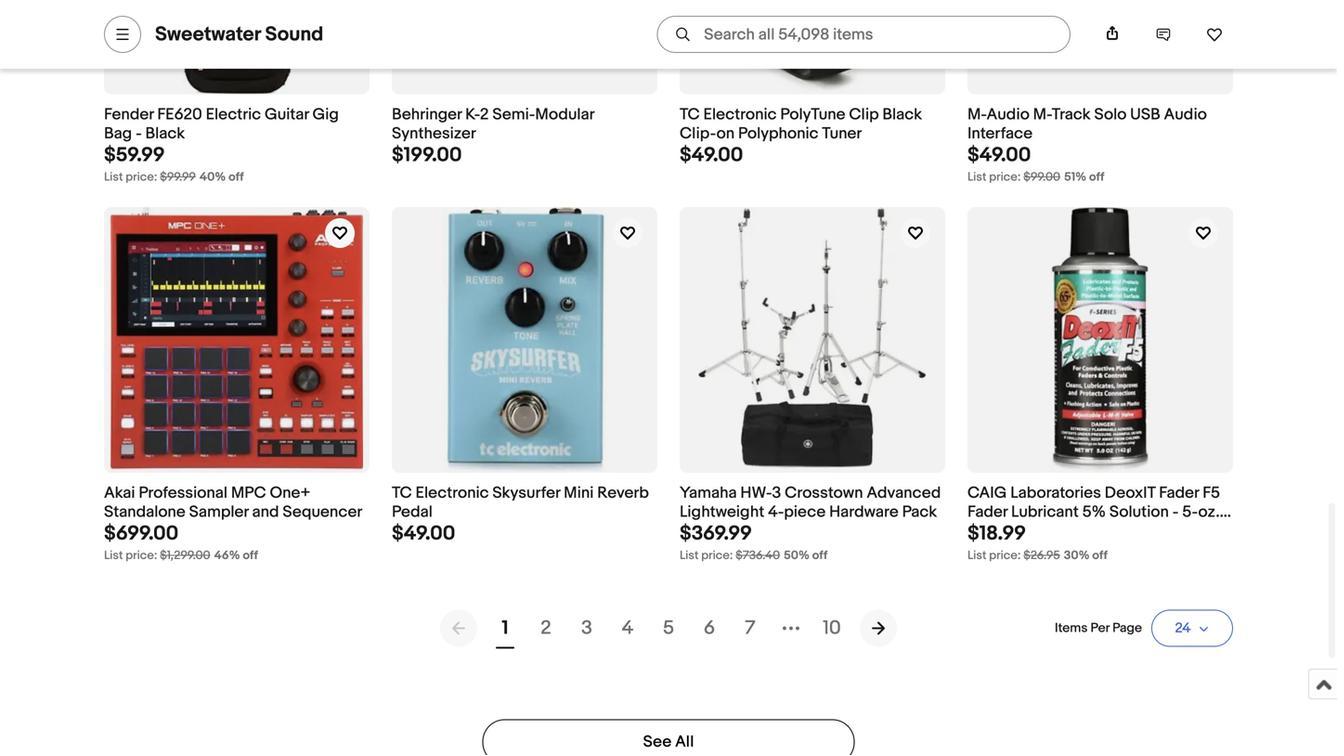 Task type: describe. For each thing, give the bounding box(es) containing it.
list for $49.00
[[968, 170, 987, 184]]

$369.99 list price: $736.40 50% off
[[680, 522, 828, 563]]

4-
[[768, 503, 784, 522]]

one+
[[270, 483, 311, 503]]

$99.99
[[160, 170, 196, 184]]

behringer k-2 semi-modular synthesizer button
[[392, 105, 658, 144]]

mpc
[[231, 483, 266, 503]]

all
[[675, 732, 694, 752]]

behringer k-2 semi-modular synthesizer
[[392, 105, 595, 144]]

see all link
[[482, 719, 855, 755]]

$49.00 list price: $99.00 51% off
[[968, 143, 1105, 184]]

$59.99 list price: $99.99 40% off
[[104, 143, 244, 184]]

solo
[[1095, 105, 1127, 124]]

piece
[[784, 503, 826, 522]]

tc electronic polytune clip black clip-on polyphonic tuner
[[680, 105, 923, 144]]

$18.99
[[968, 522, 1027, 546]]

track
[[1052, 105, 1091, 124]]

4
[[622, 617, 634, 640]]

yamaha hw-3 crosstown advanced lightweight 4-piece hardware pack
[[680, 483, 941, 522]]

professional
[[139, 483, 228, 503]]

fender fe620 electric guitar gig bag - black button
[[104, 105, 370, 144]]

24
[[1176, 620, 1191, 637]]

tc electronic polytune clip black clip-on polyphonic tuner button
[[680, 105, 946, 144]]

guitar
[[265, 105, 309, 124]]

5-
[[1183, 503, 1199, 522]]

hardware
[[830, 503, 899, 522]]

caig laboratories deoxit fader f5 fader lubricant 5% solution - 5-oz. spray : quick view image
[[1051, 207, 1151, 473]]

akai professional mpc one+ standalone sampler and sequencer button
[[104, 483, 370, 523]]

$699.00
[[104, 522, 179, 546]]

skysurfer
[[493, 483, 561, 503]]

40%
[[200, 170, 226, 184]]

bag
[[104, 124, 132, 144]]

10 link
[[812, 608, 853, 649]]

semi-
[[493, 105, 535, 124]]

sequencer
[[283, 503, 363, 522]]

page
[[1113, 621, 1143, 636]]

pedal
[[392, 503, 433, 522]]

off for $59.99
[[229, 170, 244, 184]]

7
[[745, 617, 756, 640]]

- inside the fender fe620 electric guitar gig bag - black
[[136, 124, 142, 144]]

price: for $18.99
[[990, 549, 1021, 563]]

tc electronic skysurfer mini reverb pedal : quick view image
[[443, 207, 607, 473]]

tc electronic polytune clip black clip-on polyphonic tuner : quick view image
[[723, 0, 903, 94]]

2 audio from the left
[[1164, 105, 1208, 124]]

list for $699.00
[[104, 549, 123, 563]]

deoxit
[[1105, 483, 1156, 503]]

3 link
[[567, 608, 608, 649]]

$699.00 list price: $1,299.00 46% off
[[104, 522, 258, 563]]

oz.
[[1199, 503, 1220, 522]]

off for $49.00
[[1090, 170, 1105, 184]]

fe620
[[157, 105, 202, 124]]

caig laboratories deoxit fader f5 fader lubricant 5% solution - 5-oz. spray button
[[968, 483, 1234, 542]]

lubricant
[[1012, 503, 1079, 522]]

tuner
[[822, 124, 862, 144]]

$26.95
[[1024, 549, 1061, 563]]

6 link
[[689, 608, 730, 649]]

solution
[[1110, 503, 1170, 522]]

off for $369.99
[[813, 549, 828, 563]]

yamaha hw-3 crosstown advanced lightweight 4-piece hardware pack button
[[680, 483, 946, 523]]

3 inside yamaha hw-3 crosstown advanced lightweight 4-piece hardware pack
[[772, 483, 782, 503]]

behringer
[[392, 105, 462, 124]]

2 m- from the left
[[1034, 105, 1052, 124]]

hw-
[[741, 483, 772, 503]]

standalone
[[104, 503, 186, 522]]

m-audio m-track solo usb audio interface button
[[968, 105, 1234, 144]]

51%
[[1065, 170, 1087, 184]]

0 horizontal spatial fader
[[968, 503, 1008, 522]]

$59.99
[[104, 143, 165, 167]]

0 horizontal spatial $49.00
[[392, 522, 456, 546]]

list for $369.99
[[680, 549, 699, 563]]

tc electronic skysurfer mini reverb pedal button
[[392, 483, 658, 523]]

5%
[[1083, 503, 1107, 522]]

1 horizontal spatial $49.00
[[680, 143, 744, 167]]

m-audio m-track solo usb audio interface
[[968, 105, 1208, 144]]

akai professional mpc one+ standalone sampler and sequencer : quick view image
[[111, 207, 363, 473]]

off for $18.99
[[1093, 549, 1108, 563]]

1 horizontal spatial fader
[[1160, 483, 1200, 503]]

polyphonic
[[739, 124, 819, 144]]

fender
[[104, 105, 154, 124]]

tc for clip-
[[680, 105, 700, 124]]

m-audio m-track solo usb audio interface : quick view image
[[968, 0, 1234, 57]]

$1,299.00
[[160, 549, 211, 563]]

akai professional mpc one+ standalone sampler and sequencer
[[104, 483, 363, 522]]

$18.99 list price: $26.95 30% off
[[968, 522, 1108, 563]]

pack
[[903, 503, 938, 522]]

mini
[[564, 483, 594, 503]]

f5
[[1203, 483, 1221, 503]]

caig
[[968, 483, 1007, 503]]

24 button
[[1152, 610, 1234, 647]]

$199.00
[[392, 143, 462, 167]]



Task type: vqa. For each thing, say whether or not it's contained in the screenshot.


Task type: locate. For each thing, give the bounding box(es) containing it.
price: down $699.00
[[126, 549, 157, 563]]

0 horizontal spatial audio
[[987, 105, 1030, 124]]

0 vertical spatial 3
[[772, 483, 782, 503]]

interface
[[968, 124, 1033, 144]]

list inside "$699.00 list price: $1,299.00 46% off"
[[104, 549, 123, 563]]

sweetwater
[[155, 22, 261, 46]]

-
[[136, 124, 142, 144], [1173, 503, 1179, 522]]

tc inside tc electronic polytune clip black clip-on polyphonic tuner
[[680, 105, 700, 124]]

1 vertical spatial -
[[1173, 503, 1179, 522]]

per
[[1091, 621, 1110, 636]]

polytune
[[781, 105, 846, 124]]

1 vertical spatial 3
[[582, 617, 593, 640]]

reverb
[[598, 483, 649, 503]]

list inside $59.99 list price: $99.99 40% off
[[104, 170, 123, 184]]

yamaha
[[680, 483, 737, 503]]

clip
[[849, 105, 879, 124]]

navigation containing 1
[[440, 608, 897, 649]]

sweetwater sound
[[155, 22, 324, 46]]

$736.40
[[736, 549, 781, 563]]

2 link
[[526, 608, 567, 649]]

see
[[643, 732, 672, 752]]

save this seller sweetwatersound image
[[1207, 26, 1223, 43]]

price: down $59.99
[[126, 170, 157, 184]]

0 horizontal spatial 3
[[582, 617, 593, 640]]

price: inside $369.99 list price: $736.40 50% off
[[702, 549, 733, 563]]

3 left piece
[[772, 483, 782, 503]]

electronic for clip-
[[704, 105, 777, 124]]

0 vertical spatial -
[[136, 124, 142, 144]]

- left the 5-
[[1173, 503, 1179, 522]]

1 audio from the left
[[987, 105, 1030, 124]]

5
[[663, 617, 674, 640]]

off right 40%
[[229, 170, 244, 184]]

yamaha hw-3 crosstown advanced lightweight 4-piece hardware pack : quick view image
[[699, 207, 927, 473]]

7 link
[[730, 608, 771, 649]]

list down $699.00
[[104, 549, 123, 563]]

0 horizontal spatial black
[[145, 124, 185, 144]]

and
[[252, 503, 279, 522]]

items per page
[[1055, 621, 1143, 636]]

1 horizontal spatial 2
[[541, 617, 552, 640]]

black right clip on the right of the page
[[883, 105, 923, 124]]

k-
[[466, 105, 480, 124]]

list inside $369.99 list price: $736.40 50% off
[[680, 549, 699, 563]]

price: down $369.99
[[702, 549, 733, 563]]

electronic left polytune at top right
[[704, 105, 777, 124]]

0 horizontal spatial electronic
[[416, 483, 489, 503]]

synthesizer
[[392, 124, 476, 144]]

audio right usb
[[1164, 105, 1208, 124]]

list inside $18.99 list price: $26.95 30% off
[[968, 549, 987, 563]]

price: for $699.00
[[126, 549, 157, 563]]

electronic
[[704, 105, 777, 124], [416, 483, 489, 503]]

off
[[229, 170, 244, 184], [1090, 170, 1105, 184], [243, 549, 258, 563], [813, 549, 828, 563], [1093, 549, 1108, 563]]

0 vertical spatial 2
[[480, 105, 489, 124]]

usb
[[1131, 105, 1161, 124]]

0 horizontal spatial tc
[[392, 483, 412, 503]]

1 vertical spatial tc
[[392, 483, 412, 503]]

price: inside $49.00 list price: $99.00 51% off
[[990, 170, 1021, 184]]

$49.00 inside $49.00 list price: $99.00 51% off
[[968, 143, 1032, 167]]

price: for $49.00
[[990, 170, 1021, 184]]

fender fe620 electric guitar gig bag - black
[[104, 105, 339, 144]]

black
[[883, 105, 923, 124], [145, 124, 185, 144]]

1
[[502, 617, 509, 640]]

off right 30%
[[1093, 549, 1108, 563]]

list down $369.99
[[680, 549, 699, 563]]

5 link
[[648, 608, 689, 649]]

1 horizontal spatial m-
[[1034, 105, 1052, 124]]

off right 46%
[[243, 549, 258, 563]]

1 horizontal spatial audio
[[1164, 105, 1208, 124]]

electronic inside tc electronic skysurfer mini reverb pedal
[[416, 483, 489, 503]]

spray
[[968, 522, 1009, 542]]

tc left on
[[680, 105, 700, 124]]

clip-
[[680, 124, 717, 144]]

- inside caig laboratories deoxit fader f5 fader lubricant 5% solution - 5-oz. spray
[[1173, 503, 1179, 522]]

0 horizontal spatial 2
[[480, 105, 489, 124]]

caig laboratories deoxit fader f5 fader lubricant 5% solution - 5-oz. spray
[[968, 483, 1221, 542]]

sampler
[[189, 503, 249, 522]]

tc for pedal
[[392, 483, 412, 503]]

off for $699.00
[[243, 549, 258, 563]]

$99.00
[[1024, 170, 1061, 184]]

electronic left skysurfer
[[416, 483, 489, 503]]

4 link
[[608, 608, 648, 649]]

electric
[[206, 105, 261, 124]]

0 vertical spatial electronic
[[704, 105, 777, 124]]

fader left lubricant
[[968, 503, 1008, 522]]

46%
[[214, 549, 240, 563]]

list for $18.99
[[968, 549, 987, 563]]

sweetwater sound link
[[155, 22, 324, 46]]

off inside $59.99 list price: $99.99 40% off
[[229, 170, 244, 184]]

2
[[480, 105, 489, 124], [541, 617, 552, 640]]

akai
[[104, 483, 135, 503]]

see all
[[643, 732, 694, 752]]

black inside tc electronic polytune clip black clip-on polyphonic tuner
[[883, 105, 923, 124]]

price:
[[126, 170, 157, 184], [990, 170, 1021, 184], [126, 549, 157, 563], [702, 549, 733, 563], [990, 549, 1021, 563]]

3 right 2 link
[[582, 617, 593, 640]]

off inside $369.99 list price: $736.40 50% off
[[813, 549, 828, 563]]

$369.99
[[680, 522, 752, 546]]

advanced
[[867, 483, 941, 503]]

m- up $49.00 list price: $99.00 51% off
[[968, 105, 987, 124]]

price: for $369.99
[[702, 549, 733, 563]]

electronic for pedal
[[416, 483, 489, 503]]

m-
[[968, 105, 987, 124], [1034, 105, 1052, 124]]

black inside the fender fe620 electric guitar gig bag - black
[[145, 124, 185, 144]]

fader left f5
[[1160, 483, 1200, 503]]

1 m- from the left
[[968, 105, 987, 124]]

list for $59.99
[[104, 170, 123, 184]]

30%
[[1064, 549, 1090, 563]]

price: for $59.99
[[126, 170, 157, 184]]

- right bag on the left top
[[136, 124, 142, 144]]

1 horizontal spatial black
[[883, 105, 923, 124]]

Search all 54,098 items field
[[657, 16, 1071, 53]]

navigation
[[440, 608, 897, 649]]

price: inside $18.99 list price: $26.95 30% off
[[990, 549, 1021, 563]]

electronic inside tc electronic polytune clip black clip-on polyphonic tuner
[[704, 105, 777, 124]]

3
[[772, 483, 782, 503], [582, 617, 593, 640]]

m- right interface at the right top of the page
[[1034, 105, 1052, 124]]

2 horizontal spatial $49.00
[[968, 143, 1032, 167]]

fender fe620 electric guitar gig bag - black : quick view image
[[182, 0, 291, 94]]

crosstown
[[785, 483, 863, 503]]

items
[[1055, 621, 1088, 636]]

off right 50%
[[813, 549, 828, 563]]

off right 51%
[[1090, 170, 1105, 184]]

modular
[[535, 105, 595, 124]]

2 inside behringer k-2 semi-modular synthesizer
[[480, 105, 489, 124]]

$49.00
[[680, 143, 744, 167], [968, 143, 1032, 167], [392, 522, 456, 546]]

tc right the sequencer
[[392, 483, 412, 503]]

2 right the 1 link
[[541, 617, 552, 640]]

list
[[104, 170, 123, 184], [968, 170, 987, 184], [104, 549, 123, 563], [680, 549, 699, 563], [968, 549, 987, 563]]

1 horizontal spatial electronic
[[704, 105, 777, 124]]

list down spray
[[968, 549, 987, 563]]

audio up $49.00 list price: $99.00 51% off
[[987, 105, 1030, 124]]

1 horizontal spatial 3
[[772, 483, 782, 503]]

1 vertical spatial 2
[[541, 617, 552, 640]]

tc inside tc electronic skysurfer mini reverb pedal
[[392, 483, 412, 503]]

laboratories
[[1011, 483, 1102, 503]]

list inside $49.00 list price: $99.00 51% off
[[968, 170, 987, 184]]

on
[[717, 124, 735, 144]]

price: inside "$699.00 list price: $1,299.00 46% off"
[[126, 549, 157, 563]]

0 horizontal spatial -
[[136, 124, 142, 144]]

audio
[[987, 105, 1030, 124], [1164, 105, 1208, 124]]

off inside $49.00 list price: $99.00 51% off
[[1090, 170, 1105, 184]]

1 horizontal spatial -
[[1173, 503, 1179, 522]]

0 vertical spatial tc
[[680, 105, 700, 124]]

price: left $99.00
[[990, 170, 1021, 184]]

black up $99.99
[[145, 124, 185, 144]]

gig
[[313, 105, 339, 124]]

tc electronic skysurfer mini reverb pedal
[[392, 483, 649, 522]]

list down interface at the right top of the page
[[968, 170, 987, 184]]

0 horizontal spatial m-
[[968, 105, 987, 124]]

lightweight
[[680, 503, 765, 522]]

1 vertical spatial electronic
[[416, 483, 489, 503]]

10
[[823, 617, 841, 640]]

1 link
[[485, 608, 526, 649]]

fader
[[1160, 483, 1200, 503], [968, 503, 1008, 522]]

list down $59.99
[[104, 170, 123, 184]]

2 left semi-
[[480, 105, 489, 124]]

off inside $18.99 list price: $26.95 30% off
[[1093, 549, 1108, 563]]

price: down $18.99
[[990, 549, 1021, 563]]

price: inside $59.99 list price: $99.99 40% off
[[126, 170, 157, 184]]

off inside "$699.00 list price: $1,299.00 46% off"
[[243, 549, 258, 563]]

1 horizontal spatial tc
[[680, 105, 700, 124]]



